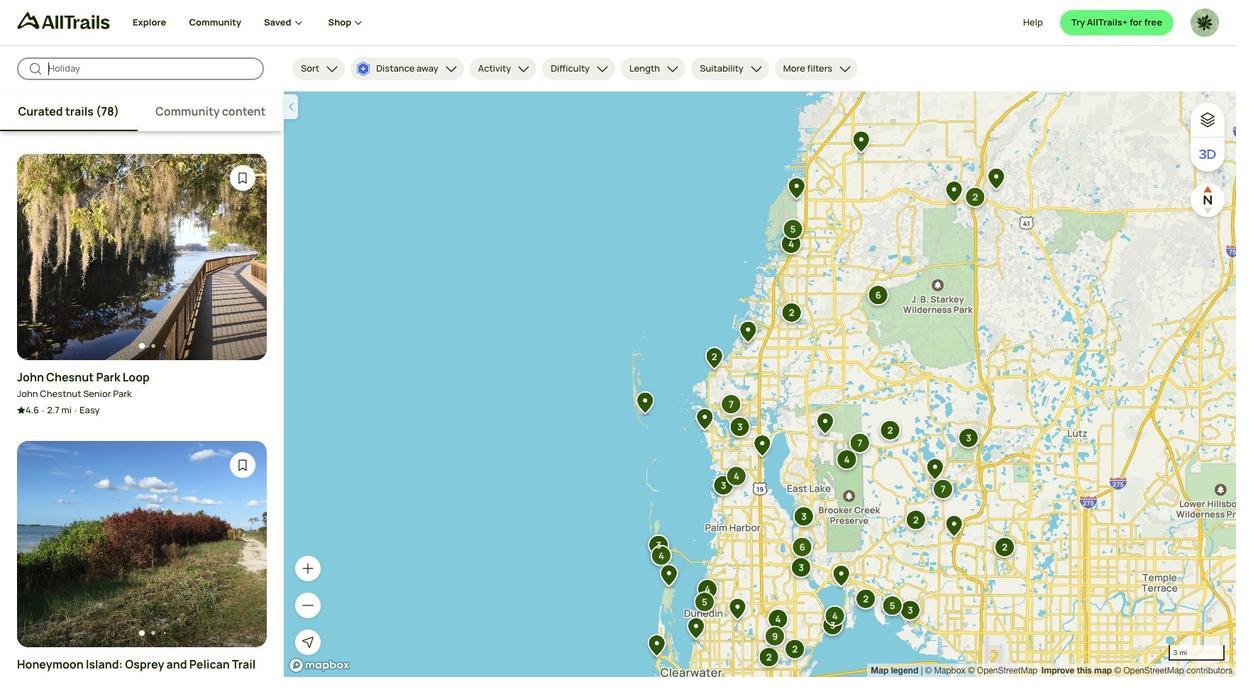 Task type: locate. For each thing, give the bounding box(es) containing it.
tab
[[0, 92, 137, 131], [137, 92, 284, 131]]

zoom map in image
[[301, 562, 315, 576]]

navigate next image
[[236, 537, 250, 551]]

add to list image
[[236, 171, 250, 185]]

current location image
[[301, 636, 315, 650]]

2 tab from the left
[[137, 92, 284, 131]]

navigate previous image
[[34, 250, 48, 264]]

enable 3d map image
[[1199, 146, 1216, 163]]

dialog
[[0, 0, 1236, 678]]

navigate previous image
[[34, 537, 48, 551]]

tab list
[[0, 92, 284, 131]]

None search field
[[17, 57, 264, 80]]

navigate next image
[[236, 250, 250, 264]]



Task type: vqa. For each thing, say whether or not it's contained in the screenshot.
Navigate next image
yes



Task type: describe. For each thing, give the bounding box(es) containing it.
add to list image
[[236, 458, 250, 472]]

map options image
[[1199, 111, 1216, 128]]

map region
[[284, 92, 1236, 678]]

reset north and pitch image
[[1194, 186, 1222, 214]]

Holiday field
[[48, 62, 253, 76]]

kendall image
[[1191, 9, 1219, 37]]

zoom map out image
[[301, 599, 315, 613]]

1 tab from the left
[[0, 92, 137, 131]]



